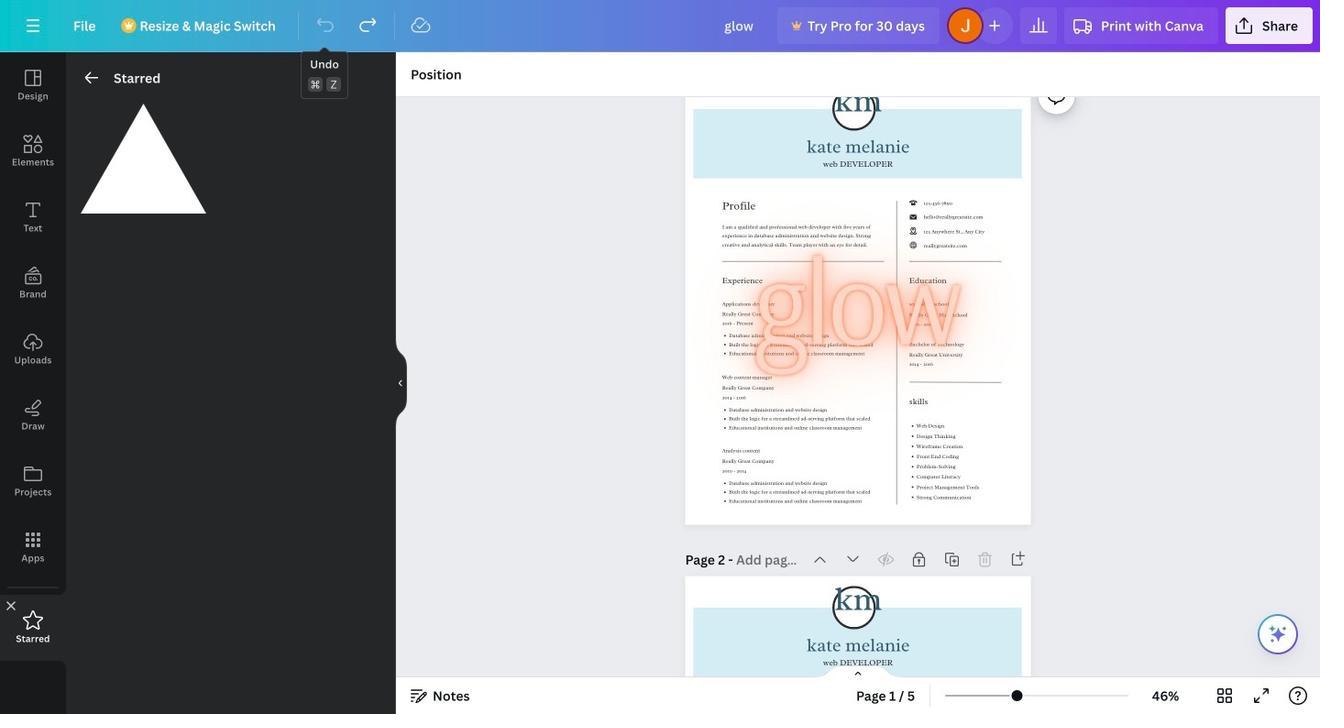 Task type: locate. For each thing, give the bounding box(es) containing it.
Page title text field
[[736, 551, 800, 569]]

main menu bar
[[0, 0, 1320, 52]]

hide image
[[395, 339, 407, 427]]

show pages image
[[814, 665, 902, 679]]

side panel tab list
[[0, 52, 66, 661]]

Zoom button
[[1136, 681, 1195, 710]]

canva assistant image
[[1267, 623, 1289, 645]]



Task type: vqa. For each thing, say whether or not it's contained in the screenshot.
canva assistant IMAGE
yes



Task type: describe. For each thing, give the bounding box(es) containing it.
Design title text field
[[710, 7, 770, 44]]

triangle up.svg image
[[81, 104, 206, 214]]



